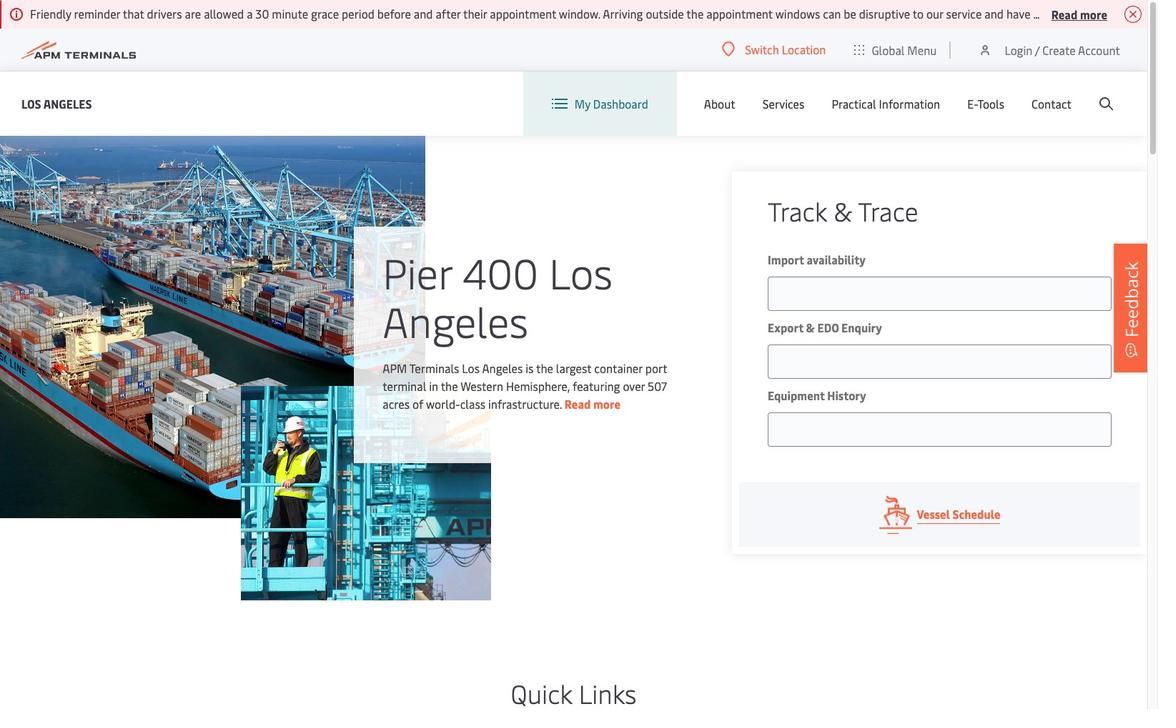 Task type: vqa. For each thing, say whether or not it's contained in the screenshot.
topmost the
yes



Task type: describe. For each thing, give the bounding box(es) containing it.
my dashboard
[[575, 96, 648, 112]]

0 vertical spatial the
[[687, 6, 704, 21]]

los for pier 400 los angeles
[[549, 244, 613, 300]]

container
[[594, 360, 643, 376]]

reminder
[[74, 6, 120, 21]]

our
[[927, 6, 944, 21]]

close alert image
[[1125, 6, 1142, 23]]

account
[[1078, 42, 1120, 58]]

angeles for apm
[[482, 360, 523, 376]]

& for edo
[[806, 320, 815, 335]]

equipment history
[[768, 388, 866, 403]]

contact
[[1032, 96, 1072, 112]]

services
[[763, 96, 805, 112]]

login / create account
[[1005, 42, 1120, 58]]

grace
[[311, 6, 339, 21]]

over
[[623, 378, 645, 394]]

practical information
[[832, 96, 940, 112]]

dashboard
[[593, 96, 648, 112]]

more for read more button
[[1080, 6, 1108, 22]]

be
[[844, 6, 856, 21]]

507
[[648, 378, 667, 394]]

drivers
[[147, 6, 182, 21]]

pier
[[383, 244, 452, 300]]

can
[[823, 6, 841, 21]]

read for read more button
[[1052, 6, 1078, 22]]

that
[[123, 6, 144, 21]]

track
[[768, 193, 827, 228]]

login
[[1005, 42, 1033, 58]]

read more for read more link
[[565, 396, 621, 412]]

practical information button
[[832, 72, 940, 136]]

trace
[[858, 193, 918, 228]]

more for read more link
[[593, 396, 621, 412]]

contact button
[[1032, 72, 1072, 136]]

1 horizontal spatial the
[[536, 360, 553, 376]]

arriving
[[603, 6, 643, 21]]

service
[[946, 6, 982, 21]]

read more link
[[565, 396, 621, 412]]

period
[[342, 6, 375, 21]]

export
[[768, 320, 804, 335]]

of
[[412, 396, 423, 412]]

feedback button
[[1114, 244, 1150, 373]]

30
[[256, 6, 269, 21]]

about button
[[704, 72, 736, 136]]

read more button
[[1052, 5, 1108, 23]]

about
[[704, 96, 736, 112]]

location
[[782, 41, 826, 57]]

e-
[[968, 96, 978, 112]]

friendly reminder that drivers are allowed a 30 minute grace period before and after their appointment window. arriving outside the appointment windows can be disruptive to our service and have negative impacts on driv
[[30, 6, 1158, 21]]

switch location button
[[722, 41, 826, 57]]

angeles for pier
[[383, 292, 528, 349]]

vessel
[[917, 506, 950, 522]]

allowed
[[204, 6, 244, 21]]

feedback
[[1120, 262, 1143, 337]]

window.
[[559, 6, 600, 21]]

on
[[1123, 6, 1136, 21]]

apm
[[383, 360, 407, 376]]

create
[[1043, 42, 1076, 58]]

in
[[429, 378, 438, 394]]

pier 400 los angeles
[[383, 244, 613, 349]]

read for read more link
[[565, 396, 591, 412]]

equipment
[[768, 388, 825, 403]]

terminal
[[383, 378, 426, 394]]

disruptive
[[859, 6, 910, 21]]

schedule
[[953, 506, 1001, 522]]

export & edo enquiry
[[768, 320, 882, 335]]

port
[[645, 360, 667, 376]]

services button
[[763, 72, 805, 136]]



Task type: locate. For each thing, give the bounding box(es) containing it.
hemisphere,
[[506, 378, 570, 394]]

menu
[[908, 42, 937, 58]]

0 vertical spatial read
[[1052, 6, 1078, 22]]

more inside read more button
[[1080, 6, 1108, 22]]

400
[[463, 244, 539, 300]]

2 and from the left
[[985, 6, 1004, 21]]

information
[[879, 96, 940, 112]]

import availability
[[768, 252, 866, 267]]

2 vertical spatial angeles
[[482, 360, 523, 376]]

my dashboard button
[[552, 72, 648, 136]]

e-tools
[[968, 96, 1005, 112]]

1 vertical spatial read
[[565, 396, 591, 412]]

are
[[185, 6, 201, 21]]

track & trace
[[768, 193, 918, 228]]

global
[[872, 42, 905, 58]]

1 and from the left
[[414, 6, 433, 21]]

featuring
[[573, 378, 620, 394]]

have
[[1007, 6, 1031, 21]]

0 horizontal spatial the
[[441, 378, 458, 394]]

history
[[828, 388, 866, 403]]

2 horizontal spatial los
[[549, 244, 613, 300]]

1 vertical spatial angeles
[[383, 292, 528, 349]]

1 horizontal spatial and
[[985, 6, 1004, 21]]

vessel schedule
[[917, 506, 1001, 522]]

/
[[1035, 42, 1040, 58]]

0 vertical spatial angeles
[[43, 95, 92, 111]]

0 horizontal spatial read more
[[565, 396, 621, 412]]

their
[[463, 6, 487, 21]]

& left edo
[[806, 320, 815, 335]]

appointment up the switch
[[707, 6, 773, 21]]

class
[[460, 396, 486, 412]]

1 horizontal spatial read more
[[1052, 6, 1108, 22]]

before
[[377, 6, 411, 21]]

los
[[21, 95, 41, 111], [549, 244, 613, 300], [462, 360, 480, 376]]

switch
[[745, 41, 779, 57]]

1 horizontal spatial los
[[462, 360, 480, 376]]

read
[[1052, 6, 1078, 22], [565, 396, 591, 412]]

minute
[[272, 6, 308, 21]]

los for apm terminals los angeles is the largest container port terminal in the western hemisphere, featuring over 507 acres of world-class infrastructure.
[[462, 360, 480, 376]]

& for trace
[[834, 193, 852, 228]]

import
[[768, 252, 804, 267]]

practical
[[832, 96, 876, 112]]

apm terminals los angeles is the largest container port terminal in the western hemisphere, featuring over 507 acres of world-class infrastructure.
[[383, 360, 667, 412]]

infrastructure.
[[488, 396, 562, 412]]

edo
[[818, 320, 839, 335]]

0 vertical spatial more
[[1080, 6, 1108, 22]]

is
[[526, 360, 534, 376]]

switch location
[[745, 41, 826, 57]]

enquiry
[[842, 320, 882, 335]]

angeles
[[43, 95, 92, 111], [383, 292, 528, 349], [482, 360, 523, 376]]

& left trace
[[834, 193, 852, 228]]

read down featuring
[[565, 396, 591, 412]]

1 vertical spatial los
[[549, 244, 613, 300]]

windows
[[776, 6, 820, 21]]

la secondary image
[[241, 386, 491, 601]]

availability
[[807, 252, 866, 267]]

driv
[[1139, 6, 1158, 21]]

0 horizontal spatial appointment
[[490, 6, 556, 21]]

global menu
[[872, 42, 937, 58]]

1 appointment from the left
[[490, 6, 556, 21]]

read left impacts
[[1052, 6, 1078, 22]]

angeles inside pier 400 los angeles
[[383, 292, 528, 349]]

1 horizontal spatial &
[[834, 193, 852, 228]]

0 horizontal spatial &
[[806, 320, 815, 335]]

largest
[[556, 360, 592, 376]]

0 vertical spatial read more
[[1052, 6, 1108, 22]]

read inside button
[[1052, 6, 1078, 22]]

global menu button
[[840, 28, 951, 71]]

tools
[[978, 96, 1005, 112]]

world-
[[426, 396, 460, 412]]

after
[[436, 6, 461, 21]]

more
[[1080, 6, 1108, 22], [593, 396, 621, 412]]

login / create account link
[[978, 29, 1120, 71]]

and left after in the top left of the page
[[414, 6, 433, 21]]

1 horizontal spatial more
[[1080, 6, 1108, 22]]

2 horizontal spatial the
[[687, 6, 704, 21]]

western
[[461, 378, 503, 394]]

los angeles pier 400 image
[[0, 136, 426, 518]]

los inside pier 400 los angeles
[[549, 244, 613, 300]]

los angeles
[[21, 95, 92, 111]]

and
[[414, 6, 433, 21], [985, 6, 1004, 21]]

my
[[575, 96, 591, 112]]

los inside apm terminals los angeles is the largest container port terminal in the western hemisphere, featuring over 507 acres of world-class infrastructure.
[[462, 360, 480, 376]]

angeles inside apm terminals los angeles is the largest container port terminal in the western hemisphere, featuring over 507 acres of world-class infrastructure.
[[482, 360, 523, 376]]

vessel schedule link
[[739, 483, 1140, 547]]

los angeles link
[[21, 95, 92, 113]]

and left 'have' on the right
[[985, 6, 1004, 21]]

impacts
[[1080, 6, 1121, 21]]

the right is at the left of page
[[536, 360, 553, 376]]

more down featuring
[[593, 396, 621, 412]]

outside
[[646, 6, 684, 21]]

friendly
[[30, 6, 71, 21]]

terminals
[[410, 360, 459, 376]]

read more down featuring
[[565, 396, 621, 412]]

negative
[[1034, 6, 1077, 21]]

0 horizontal spatial read
[[565, 396, 591, 412]]

0 horizontal spatial and
[[414, 6, 433, 21]]

more left on
[[1080, 6, 1108, 22]]

e-tools button
[[968, 72, 1005, 136]]

to
[[913, 6, 924, 21]]

2 vertical spatial the
[[441, 378, 458, 394]]

0 vertical spatial &
[[834, 193, 852, 228]]

appointment right their
[[490, 6, 556, 21]]

1 horizontal spatial appointment
[[707, 6, 773, 21]]

the right in
[[441, 378, 458, 394]]

1 horizontal spatial read
[[1052, 6, 1078, 22]]

1 vertical spatial the
[[536, 360, 553, 376]]

1 vertical spatial read more
[[565, 396, 621, 412]]

0 horizontal spatial los
[[21, 95, 41, 111]]

2 vertical spatial los
[[462, 360, 480, 376]]

1 vertical spatial &
[[806, 320, 815, 335]]

1 vertical spatial more
[[593, 396, 621, 412]]

0 vertical spatial los
[[21, 95, 41, 111]]

the
[[687, 6, 704, 21], [536, 360, 553, 376], [441, 378, 458, 394]]

read more for read more button
[[1052, 6, 1108, 22]]

0 horizontal spatial more
[[593, 396, 621, 412]]

the right outside
[[687, 6, 704, 21]]

acres
[[383, 396, 410, 412]]

2 appointment from the left
[[707, 6, 773, 21]]

read more up login / create account
[[1052, 6, 1108, 22]]



